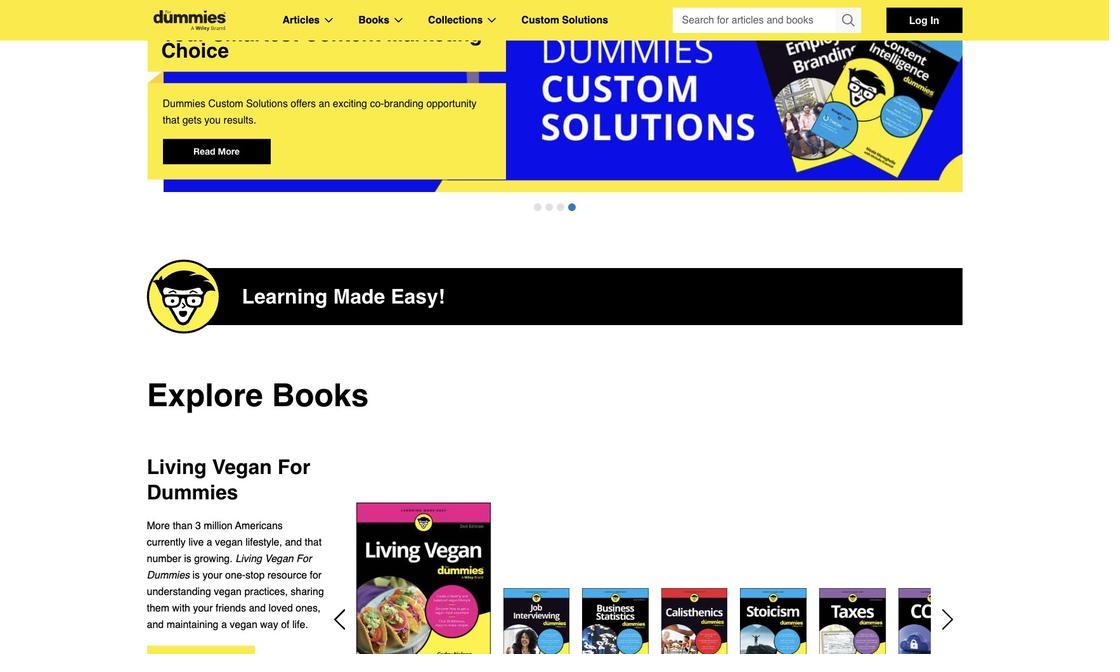 Task type: locate. For each thing, give the bounding box(es) containing it.
a right live
[[207, 537, 212, 549]]

1 vertical spatial books
[[272, 377, 369, 414]]

learning made easy!
[[242, 285, 445, 308]]

than
[[173, 521, 193, 532]]

more than 3 million americans currently live a vegan lifestyle, and that number is growing.
[[147, 521, 322, 565]]

and
[[285, 537, 302, 549], [249, 603, 266, 615], [147, 620, 164, 631]]

you
[[204, 115, 221, 126]]

vegan down the million
[[215, 537, 243, 549]]

open book categories image
[[395, 18, 403, 23]]

1 vertical spatial vegan
[[214, 587, 242, 598]]

0 horizontal spatial more
[[147, 521, 170, 532]]

1 vertical spatial that
[[305, 537, 322, 549]]

a
[[207, 537, 212, 549], [221, 620, 227, 631]]

0 horizontal spatial living
[[147, 456, 207, 479]]

dummies up gets
[[163, 98, 206, 110]]

that
[[163, 115, 180, 126], [305, 537, 322, 549]]

a inside more than 3 million americans currently live a vegan lifestyle, and that number is growing.
[[207, 537, 212, 549]]

them
[[147, 603, 169, 615]]

1 vertical spatial living
[[235, 554, 262, 565]]

custom right the open collections list image
[[522, 15, 559, 26]]

that up for
[[305, 537, 322, 549]]

content
[[304, 22, 381, 46]]

way
[[260, 620, 278, 631]]

read more link
[[163, 139, 271, 164]]

1 horizontal spatial a
[[221, 620, 227, 631]]

1 horizontal spatial more
[[218, 146, 240, 157]]

1 horizontal spatial living
[[235, 554, 262, 565]]

1 living vegan for dummies from the top
[[147, 456, 310, 504]]

in
[[931, 14, 940, 26]]

1 vertical spatial custom
[[208, 98, 243, 110]]

is inside more than 3 million americans currently live a vegan lifestyle, and that number is growing.
[[184, 554, 191, 565]]

1 vertical spatial your
[[193, 603, 213, 615]]

books
[[359, 15, 390, 26], [272, 377, 369, 414]]

is inside is your one-stop resource for understanding vegan practices, sharing them with your friends and loved ones, and maintaining a vegan way of life.
[[193, 570, 200, 582]]

and down them
[[147, 620, 164, 631]]

0 vertical spatial living vegan for dummies
[[147, 456, 310, 504]]

and right lifestyle,
[[285, 537, 302, 549]]

0 vertical spatial vegan
[[215, 537, 243, 549]]

your up maintaining
[[193, 603, 213, 615]]

1 vertical spatial is
[[193, 570, 200, 582]]

vegan
[[212, 456, 272, 479], [265, 554, 294, 565]]

0 horizontal spatial and
[[147, 620, 164, 631]]

articles
[[283, 15, 320, 26]]

0 vertical spatial custom
[[522, 15, 559, 26]]

1 vertical spatial and
[[249, 603, 266, 615]]

2 vertical spatial and
[[147, 620, 164, 631]]

2 horizontal spatial and
[[285, 537, 302, 549]]

0 horizontal spatial that
[[163, 115, 180, 126]]

vegan down friends
[[230, 620, 257, 631]]

learning
[[242, 285, 328, 308]]

living
[[147, 456, 207, 479], [235, 554, 262, 565]]

branding
[[384, 98, 424, 110]]

dummies up 3
[[147, 481, 238, 504]]

is
[[184, 554, 191, 565], [193, 570, 200, 582]]

your down growing.
[[203, 570, 222, 582]]

solutions
[[562, 15, 609, 26], [246, 98, 288, 110]]

lifestyle,
[[246, 537, 282, 549]]

1 vertical spatial a
[[221, 620, 227, 631]]

0 vertical spatial a
[[207, 537, 212, 549]]

more
[[218, 146, 240, 157], [147, 521, 170, 532]]

read
[[193, 146, 215, 157]]

your smartest content marketing choice list item
[[148, 0, 979, 192]]

0 vertical spatial your
[[203, 570, 222, 582]]

and down practices,
[[249, 603, 266, 615]]

vegan
[[215, 537, 243, 549], [214, 587, 242, 598], [230, 620, 257, 631]]

practices,
[[244, 587, 288, 598]]

0 vertical spatial dummies
[[163, 98, 206, 110]]

dummies down number
[[147, 570, 190, 582]]

custom solutions
[[522, 15, 609, 26]]

0 vertical spatial living
[[147, 456, 207, 479]]

custom
[[522, 15, 559, 26], [208, 98, 243, 110]]

1 horizontal spatial is
[[193, 570, 200, 582]]

living up stop
[[235, 554, 262, 565]]

living up than
[[147, 456, 207, 479]]

that left gets
[[163, 115, 180, 126]]

1 vertical spatial solutions
[[246, 98, 288, 110]]

vegan up americans
[[212, 456, 272, 479]]

1 vertical spatial dummies
[[147, 481, 238, 504]]

smartest
[[212, 22, 299, 46]]

your
[[203, 570, 222, 582], [193, 603, 213, 615]]

0 horizontal spatial is
[[184, 554, 191, 565]]

explore books
[[147, 377, 369, 414]]

log in link
[[887, 8, 963, 33]]

more up currently
[[147, 521, 170, 532]]

a down friends
[[221, 620, 227, 631]]

for
[[278, 456, 310, 479], [296, 554, 312, 565]]

1 horizontal spatial that
[[305, 537, 322, 549]]

vegan up resource
[[265, 554, 294, 565]]

that inside dummies custom solutions offers an exciting co-branding opportunity that gets you results.
[[163, 115, 180, 126]]

vegan up friends
[[214, 587, 242, 598]]

0 vertical spatial is
[[184, 554, 191, 565]]

1 vertical spatial more
[[147, 521, 170, 532]]

more right read
[[218, 146, 240, 157]]

0 horizontal spatial a
[[207, 537, 212, 549]]

custom inside custom solutions link
[[522, 15, 559, 26]]

0 vertical spatial vegan
[[212, 456, 272, 479]]

3
[[195, 521, 201, 532]]

your smartest content marketing choice
[[161, 22, 482, 62]]

read more
[[193, 146, 240, 157]]

a inside is your one-stop resource for understanding vegan practices, sharing them with your friends and loved ones, and maintaining a vegan way of life.
[[221, 620, 227, 631]]

and inside more than 3 million americans currently live a vegan lifestyle, and that number is growing.
[[285, 537, 302, 549]]

dummies custom solutions offers an exciting co-branding opportunity that gets you results.
[[163, 98, 477, 126]]

1 vertical spatial living vegan for dummies
[[147, 554, 312, 582]]

made
[[333, 285, 385, 308]]

1 horizontal spatial custom
[[522, 15, 559, 26]]

stop
[[246, 570, 265, 582]]

resource
[[268, 570, 307, 582]]

0 vertical spatial more
[[218, 146, 240, 157]]

is up 'understanding'
[[193, 570, 200, 582]]

group
[[673, 8, 861, 33]]

easy!
[[391, 285, 445, 308]]

is your one-stop resource for understanding vegan practices, sharing them with your friends and loved ones, and maintaining a vegan way of life.
[[147, 570, 324, 631]]

0 vertical spatial books
[[359, 15, 390, 26]]

0 vertical spatial that
[[163, 115, 180, 126]]

0 vertical spatial and
[[285, 537, 302, 549]]

0 horizontal spatial custom
[[208, 98, 243, 110]]

results.
[[224, 115, 256, 126]]

custom up the you
[[208, 98, 243, 110]]

0 horizontal spatial solutions
[[246, 98, 288, 110]]

that inside more than 3 million americans currently live a vegan lifestyle, and that number is growing.
[[305, 537, 322, 549]]

of
[[281, 620, 290, 631]]

choice
[[161, 39, 229, 62]]

dummies
[[163, 98, 206, 110], [147, 481, 238, 504], [147, 570, 190, 582]]

currently
[[147, 537, 186, 549]]

your smartest content marketing choice region
[[147, 0, 979, 218]]

is down live
[[184, 554, 191, 565]]

living vegan for dummies
[[147, 456, 310, 504], [147, 554, 312, 582]]

1 horizontal spatial solutions
[[562, 15, 609, 26]]



Task type: vqa. For each thing, say whether or not it's contained in the screenshot.
Logo
yes



Task type: describe. For each thing, give the bounding box(es) containing it.
1 horizontal spatial and
[[249, 603, 266, 615]]

loved
[[269, 603, 293, 615]]

1 vertical spatial vegan
[[265, 554, 294, 565]]

select a slide to display element
[[269, 197, 840, 218]]

vegan inside more than 3 million americans currently live a vegan lifestyle, and that number is growing.
[[215, 537, 243, 549]]

for
[[310, 570, 322, 582]]

solutions inside dummies custom solutions offers an exciting co-branding opportunity that gets you results.
[[246, 98, 288, 110]]

Search for articles and books text field
[[673, 8, 837, 33]]

maintaining
[[167, 620, 219, 631]]

friends
[[216, 603, 246, 615]]

custom solutions link
[[522, 12, 609, 29]]

live
[[189, 537, 204, 549]]

growing.
[[194, 554, 233, 565]]

explore
[[147, 377, 263, 414]]

2 vertical spatial vegan
[[230, 620, 257, 631]]

an
[[319, 98, 330, 110]]

open article categories image
[[325, 18, 333, 23]]

understanding
[[147, 587, 211, 598]]

0 vertical spatial solutions
[[562, 15, 609, 26]]

your
[[161, 22, 206, 46]]

0 vertical spatial for
[[278, 456, 310, 479]]

gets
[[182, 115, 202, 126]]

log in
[[910, 14, 940, 26]]

exciting
[[333, 98, 367, 110]]

with
[[172, 603, 190, 615]]

sharing
[[291, 587, 324, 598]]

cookie consent banner dialog
[[0, 609, 1110, 655]]

number
[[147, 554, 181, 565]]

opportunity
[[427, 98, 477, 110]]

one-
[[225, 570, 246, 582]]

open collections list image
[[488, 18, 496, 23]]

americans
[[235, 521, 283, 532]]

more inside your smartest content marketing choice list item
[[218, 146, 240, 157]]

logo image
[[147, 10, 232, 31]]

co-
[[370, 98, 384, 110]]

collections
[[428, 15, 483, 26]]

log
[[910, 14, 928, 26]]

more inside more than 3 million americans currently live a vegan lifestyle, and that number is growing.
[[147, 521, 170, 532]]

million
[[204, 521, 233, 532]]

marketing
[[387, 22, 482, 46]]

offers
[[291, 98, 316, 110]]

custom inside dummies custom solutions offers an exciting co-branding opportunity that gets you results.
[[208, 98, 243, 110]]

2 living vegan for dummies from the top
[[147, 554, 312, 582]]

life.
[[292, 620, 308, 631]]

ones,
[[296, 603, 321, 615]]

1 vertical spatial for
[[296, 554, 312, 565]]

2 vertical spatial dummies
[[147, 570, 190, 582]]

dummies inside dummies custom solutions offers an exciting co-branding opportunity that gets you results.
[[163, 98, 206, 110]]



